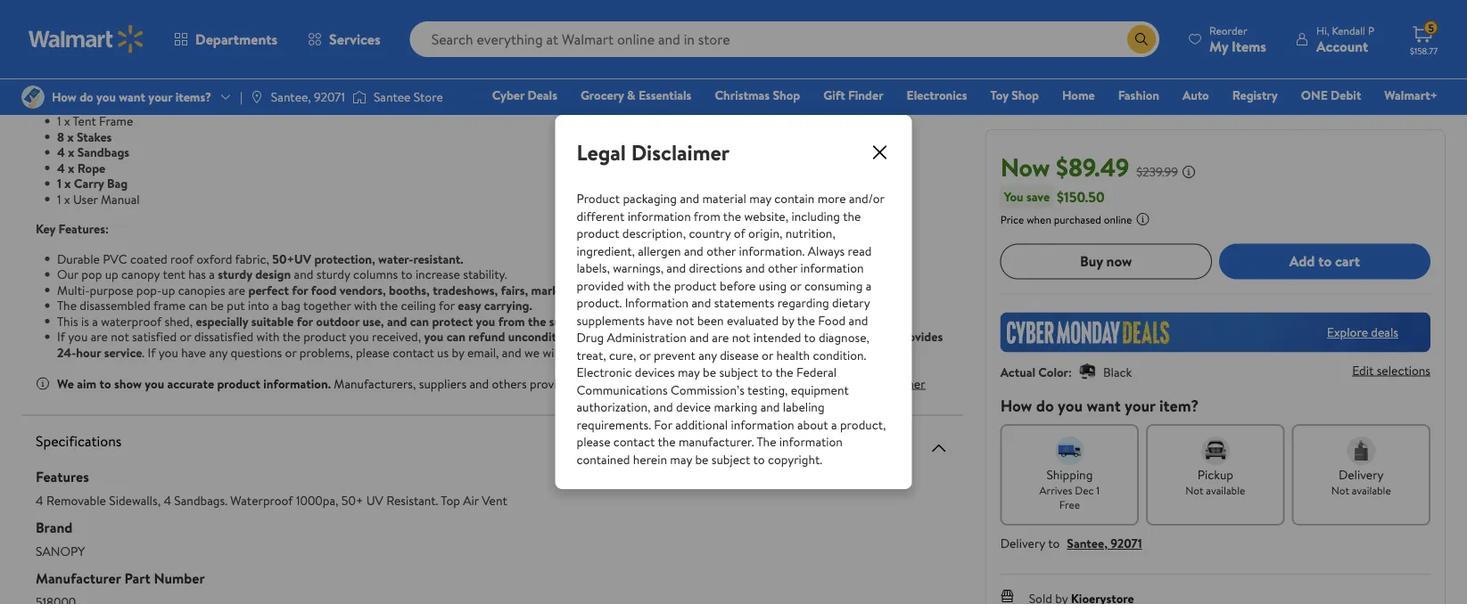 Task type: describe. For each thing, give the bounding box(es) containing it.
read
[[848, 242, 872, 260]]

coated
[[130, 250, 167, 268]]

1 horizontal spatial service
[[825, 328, 863, 346]]

product up been
[[674, 277, 717, 294]]

cyber monday deals image
[[1000, 312, 1431, 353]]

perfect
[[248, 281, 289, 299]]

add
[[1290, 252, 1315, 271]]

or right satisfied
[[180, 328, 191, 346]]

2 vertical spatial be
[[695, 451, 709, 468]]

now
[[1000, 149, 1050, 184]]

one debit
[[1301, 87, 1361, 104]]

markets,
[[531, 281, 578, 299]]

stakes
[[77, 128, 112, 145]]

bag
[[281, 297, 301, 314]]

rope
[[77, 159, 105, 177]]

1 inside shipping arrives dec 1 free
[[1096, 483, 1100, 498]]

have inside product packaging and material may contain more and/or different information from the website, including the product description, country of origin, nutrition, ingredient, allergen and other information. always read labels, warnings, and directions and other information provided with the product before using or consuming a product. information and statements regarding dietary supplements have not been evaluated by the food and drug administration and are not intended to diagnose, treat, cure, or prevent any disease or health condition. electronic devices may be subject to the federal communications commission's testing, equipment authorization, and device marking and labeling requirements. for additional information about a product, please contact the manufacturer. the information contained herein may be subject to copyright.
[[648, 312, 673, 329]]

delivery for to
[[1000, 535, 1045, 552]]

show
[[114, 375, 142, 392]]

color
[[1038, 363, 1069, 381]]

email,
[[467, 344, 499, 361]]

2
[[57, 97, 64, 114]]

equipment
[[791, 381, 849, 399]]

herein
[[633, 451, 667, 468]]

to left copyright.
[[753, 451, 765, 468]]

protection,
[[314, 250, 375, 268]]

the up read
[[843, 207, 861, 225]]

1 horizontal spatial up
[[162, 281, 175, 299]]

any inside product packaging and material may contain more and/or different information from the website, including the product description, country of origin, nutrition, ingredient, allergen and other information. always read labels, warnings, and directions and other information provided with the product before using or consuming a product. information and statements regarding dietary supplements have not been evaluated by the food and drug administration and are not intended to diagnose, treat, cure, or prevent any disease or health condition. electronic devices may be subject to the federal communications commission's testing, equipment authorization, and device marking and labeling requirements. for additional information about a product, please contact the manufacturer. the information contained herein may be subject to copyright.
[[699, 347, 717, 364]]

2 horizontal spatial have
[[718, 375, 743, 392]]

team
[[866, 328, 894, 346]]

one debit link
[[1293, 86, 1369, 105]]

commission's
[[671, 381, 745, 399]]

reply
[[563, 344, 590, 361]]

removable
[[46, 492, 106, 509]]

selections
[[1377, 362, 1431, 379]]

gift finder
[[823, 87, 883, 104]]

brand
[[36, 518, 73, 538]]

toy shop
[[990, 87, 1039, 104]]

2 sidewall from the top
[[102, 97, 147, 114]]

package
[[36, 36, 81, 53]]

shipping
[[1047, 466, 1093, 484]]

packaging
[[623, 190, 677, 207]]

information up allergen
[[628, 207, 691, 225]]

devices
[[635, 364, 675, 381]]

edit selections
[[1352, 362, 1431, 379]]

to left buy. on the bottom of page
[[702, 328, 714, 346]]

debit
[[1331, 87, 1361, 104]]

device
[[676, 399, 711, 416]]

top inside features 4 removable sidewalls, 4 sandbags. waterproof 1000pa, 50+ uv resistant. top air vent brand sanopy
[[441, 492, 460, 509]]

1 down the 2 x
[[57, 112, 61, 130]]

others
[[492, 375, 527, 392]]

gift
[[823, 87, 845, 104]]

shop for toy shop
[[1012, 87, 1039, 104]]

0 vertical spatial please
[[356, 344, 390, 361]]

canopies
[[178, 281, 225, 299]]

soon
[[607, 344, 633, 361]]

information. inside product packaging and material may contain more and/or different information from the website, including the product description, country of origin, nutrition, ingredient, allergen and other information. always read labels, warnings, and directions and other information provided with the product before using or consuming a product. information and statements regarding dietary supplements have not been evaluated by the food and drug administration and are not intended to diagnose, treat, cure, or prevent any disease or health condition. electronic devices may be subject to the federal communications commission's testing, equipment authorization, and device marking and labeling requirements. for additional information about a product, please contact the manufacturer. the information contained herein may be subject to copyright.
[[739, 242, 805, 260]]

legal
[[577, 137, 626, 167]]

product down questions
[[217, 375, 260, 392]]

provides 24-hour service
[[57, 328, 943, 361]]

suppliers
[[419, 375, 467, 392]]

price
[[1000, 212, 1024, 227]]

sandbags.
[[174, 492, 227, 509]]

1 vertical spatial by
[[452, 344, 464, 361]]

copyright.
[[768, 451, 822, 468]]

0 horizontal spatial we
[[524, 344, 540, 361]]

are inside durable pvc coated roof oxford fabric, 50+uv protection, water-resistant. our pop up canopy tent has a sturdy design and sturdy columns to increase stability. multi-purpose pop-up canopies are perfect for food vendors, booths, tradeshows, fairs, markets, family gatherings, picnics, and camping. the disassembled frame can be put into a bag together with the ceiling for easy carrying. this is a waterproof shed, especially suitable for outdoor use, and can protect you from the sun and rain.
[[228, 281, 245, 299]]

add to cart button
[[1219, 244, 1431, 279]]

authorization,
[[577, 399, 651, 416]]

1 left carry
[[57, 175, 61, 192]]

you
[[1004, 188, 1023, 205]]

1 vertical spatial subject
[[712, 451, 750, 468]]

0 horizontal spatial are
[[91, 328, 108, 346]]

verified
[[767, 375, 808, 392]]

0 horizontal spatial .
[[142, 344, 145, 361]]

your
[[1125, 395, 1156, 417]]

canopy
[[73, 66, 114, 83]]

learn more about strikethrough prices image
[[1182, 164, 1196, 179]]

pop
[[81, 266, 102, 283]]

Search search field
[[410, 21, 1160, 57]]

please inside product packaging and material may contain more and/or different information from the website, including the product description, country of origin, nutrition, ingredient, allergen and other information. always read labels, warnings, and directions and other information provided with the product before using or consuming a product. information and statements regarding dietary supplements have not been evaluated by the food and drug administration and are not intended to diagnose, treat, cure, or prevent any disease or health condition. electronic devices may be subject to the federal communications commission's testing, equipment authorization, and device marking and labeling requirements. for additional information about a product, please contact the manufacturer. the information contained herein may be subject to copyright.
[[577, 433, 610, 451]]

sanopy
[[36, 543, 85, 560]]

product
[[577, 190, 620, 207]]

when
[[1027, 212, 1051, 227]]

user
[[73, 190, 98, 208]]

use,
[[363, 313, 384, 330]]

supplements
[[577, 312, 645, 329]]

solution.
[[751, 344, 797, 361]]

1 sturdy from the left
[[218, 266, 252, 283]]

cyber deals
[[492, 87, 557, 104]]

the left manufacturer. in the bottom of the page
[[658, 433, 676, 451]]

product packaging and material may contain more and/or different information from the website, including the product description, country of origin, nutrition, ingredient, allergen and other information. always read labels, warnings, and directions and other information provided with the product before using or consuming a product. information and statements regarding dietary supplements have not been evaluated by the food and drug administration and are not intended to diagnose, treat, cure, or prevent any disease or health condition. electronic devices may be subject to the federal communications commission's testing, equipment authorization, and device marking and labeling requirements. for additional information about a product, please contact the manufacturer. the information contained herein may be subject to copyright.
[[577, 190, 886, 468]]

save
[[1026, 188, 1050, 205]]

health
[[776, 347, 810, 364]]

1000pa,
[[296, 492, 338, 509]]

manufacturers,
[[334, 375, 416, 392]]

2 8.2" from the left
[[240, 6, 260, 23]]

product down 'product'
[[577, 225, 619, 242]]

a right find
[[742, 344, 748, 361]]

the left ceiling
[[380, 297, 398, 314]]

gatherings,
[[618, 281, 679, 299]]

product down together on the left
[[303, 328, 346, 346]]

has
[[188, 266, 206, 283]]

with inside durable pvc coated roof oxford fabric, 50+uv protection, water-resistant. our pop up canopy tent has a sturdy design and sturdy columns to increase stability. multi-purpose pop-up canopies are perfect for food vendors, booths, tradeshows, fairs, markets, family gatherings, picnics, and camping. the disassembled frame can be put into a bag together with the ceiling for easy carrying. this is a waterproof shed, especially suitable for outdoor use, and can protect you from the sun and rain.
[[354, 297, 377, 314]]

requirements.
[[577, 416, 651, 433]]

1 vertical spatial have
[[181, 344, 206, 361]]

1 8.2" from the left
[[208, 6, 228, 23]]

to inside durable pvc coated roof oxford fabric, 50+uv protection, water-resistant. our pop up canopy tent has a sturdy design and sturdy columns to increase stability. multi-purpose pop-up canopies are perfect for food vendors, booths, tradeshows, fairs, markets, family gatherings, picnics, and camping. the disassembled frame can be put into a bag together with the ceiling for easy carrying. this is a waterproof shed, especially suitable for outdoor use, and can protect you from the sun and rain.
[[401, 266, 413, 283]]

0 horizontal spatial any
[[209, 344, 228, 361]]

available for pickup
[[1206, 483, 1245, 498]]

8 x
[[57, 128, 74, 145]]

to down solution.
[[761, 364, 773, 381]]

the down allergen
[[653, 277, 671, 294]]

additional
[[675, 416, 728, 433]]

information down testing,
[[731, 416, 794, 433]]

features:
[[58, 220, 109, 238]]

this
[[57, 313, 78, 330]]

features
[[36, 467, 89, 487]]

top inside 1 x canopy top 2 x tent sidewall with window 2 x tent sidewall with zipper 1 x tent frame 8 x stakes 4 x sandbags 4 x rope 1 x carry bag 1 x user manual
[[117, 66, 136, 83]]

specifications image
[[928, 438, 950, 459]]

essentials
[[639, 87, 692, 104]]

purpose
[[90, 281, 133, 299]]

is
[[81, 313, 89, 330]]

food
[[311, 281, 337, 299]]

family
[[581, 281, 615, 299]]

a left 'bag'
[[272, 297, 278, 314]]

a right about
[[831, 416, 837, 433]]

be inside durable pvc coated roof oxford fabric, 50+uv protection, water-resistant. our pop up canopy tent has a sturdy design and sturdy columns to increase stability. multi-purpose pop-up canopies are perfect for food vendors, booths, tradeshows, fairs, markets, family gatherings, picnics, and camping. the disassembled frame can be put into a bag together with the ceiling for easy carrying. this is a waterproof shed, especially suitable for outdoor use, and can protect you from the sun and rain.
[[210, 297, 224, 314]]

put
[[227, 297, 245, 314]]

from inside product packaging and material may contain more and/or different information from the website, including the product description, country of origin, nutrition, ingredient, allergen and other information. always read labels, warnings, and directions and other information provided with the product before using or consuming a product. information and statements regarding dietary supplements have not been evaluated by the food and drug administration and are not intended to diagnose, treat, cure, or prevent any disease or health condition. electronic devices may be subject to the federal communications commission's testing, equipment authorization, and device marking and labeling requirements. for additional information about a product, please contact the manufacturer. the information contained herein may be subject to copyright.
[[694, 207, 720, 225]]

5
[[1428, 20, 1434, 35]]

registry
[[1232, 87, 1278, 104]]

manual
[[101, 190, 140, 208]]

1 horizontal spatial other
[[768, 260, 797, 277]]

50+
[[341, 492, 363, 509]]



Task type: locate. For each thing, give the bounding box(es) containing it.
cure,
[[609, 347, 636, 364]]

be left 'put'
[[210, 297, 224, 314]]

1 horizontal spatial shop
[[1012, 87, 1039, 104]]

into
[[248, 297, 269, 314]]

2 shop from the left
[[1012, 87, 1039, 104]]

1 available from the left
[[1206, 483, 1245, 498]]

to right aim
[[99, 375, 111, 392]]

1 horizontal spatial if
[[148, 344, 156, 361]]

from left of
[[694, 207, 720, 225]]

be left disease
[[703, 364, 716, 381]]

not inside pickup not available
[[1186, 483, 1204, 498]]

you inside durable pvc coated roof oxford fabric, 50+uv protection, water-resistant. our pop up canopy tent has a sturdy design and sturdy columns to increase stability. multi-purpose pop-up canopies are perfect for food vendors, booths, tradeshows, fairs, markets, family gatherings, picnics, and camping. the disassembled frame can be put into a bag together with the ceiling for easy carrying. this is a waterproof shed, especially suitable for outdoor use, and can protect you from the sun and rain.
[[476, 313, 495, 330]]

please down use,
[[356, 344, 390, 361]]

available inside pickup not available
[[1206, 483, 1245, 498]]

be
[[210, 297, 224, 314], [703, 364, 716, 381], [695, 451, 709, 468]]

0 horizontal spatial if
[[57, 328, 65, 346]]

the left website,
[[723, 207, 741, 225]]

2 vertical spatial have
[[718, 375, 743, 392]]

christmas shop
[[715, 87, 800, 104]]

information down 'labeling'
[[779, 433, 843, 451]]

not down intent image for delivery
[[1331, 483, 1349, 498]]

diagnose,
[[819, 329, 870, 347]]

may down possible
[[678, 364, 700, 381]]

0 horizontal spatial service
[[104, 344, 142, 361]]

dimensions:
[[99, 6, 164, 23]]

0 horizontal spatial have
[[181, 344, 206, 361]]

top left air
[[441, 492, 460, 509]]

available inside "delivery not available"
[[1352, 483, 1391, 498]]

1 horizontal spatial the
[[757, 433, 776, 451]]

1 vertical spatial please
[[577, 433, 610, 451]]

and/or
[[849, 190, 884, 207]]

fashion link
[[1110, 86, 1168, 105]]

information. down problems,
[[263, 375, 331, 392]]

1 sidewall from the top
[[102, 81, 147, 99]]

for left food
[[292, 281, 308, 299]]

from down fairs,
[[498, 313, 525, 330]]

1 horizontal spatial .
[[592, 328, 594, 346]]

. if you have any questions or problems, please contact us by email, and we will reply as soon as possible and find a solution.
[[142, 344, 797, 361]]

top right canopy
[[117, 66, 136, 83]]

have up accurate
[[181, 344, 206, 361]]

1 vertical spatial delivery
[[1000, 535, 1045, 552]]

finder
[[848, 87, 883, 104]]

any left find
[[699, 347, 717, 364]]

0 horizontal spatial sturdy
[[218, 266, 252, 283]]

the
[[723, 207, 741, 225], [843, 207, 861, 225], [653, 277, 671, 294], [380, 297, 398, 314], [797, 312, 815, 329], [528, 313, 546, 330], [282, 328, 300, 346], [775, 364, 793, 381], [658, 433, 676, 451]]

or down rest
[[639, 347, 651, 364]]

if left is
[[57, 328, 65, 346]]

grocery & essentials
[[581, 87, 692, 104]]

the down solution.
[[775, 364, 793, 381]]

0 vertical spatial subject
[[719, 364, 758, 381]]

have up marking
[[718, 375, 743, 392]]

with inside product packaging and material may contain more and/or different information from the website, including the product description, country of origin, nutrition, ingredient, allergen and other information. always read labels, warnings, and directions and other information provided with the product before using or consuming a product. information and statements regarding dietary supplements have not been evaluated by the food and drug administration and are not intended to diagnose, treat, cure, or prevent any disease or health condition. electronic devices may be subject to the federal communications commission's testing, equipment authorization, and device marking and labeling requirements. for additional information about a product, please contact the manufacturer. the information contained herein may be subject to copyright.
[[627, 277, 650, 294]]

canopy
[[121, 266, 160, 283]]

0 horizontal spatial available
[[1206, 483, 1245, 498]]

0 vertical spatial we
[[524, 344, 540, 361]]

may right herein
[[670, 451, 692, 468]]

1 horizontal spatial top
[[441, 492, 460, 509]]

pickup
[[1198, 466, 1233, 484]]

are inside product packaging and material may contain more and/or different information from the website, including the product description, country of origin, nutrition, ingredient, allergen and other information. always read labels, warnings, and directions and other information provided with the product before using or consuming a product. information and statements regarding dietary supplements have not been evaluated by the food and drug administration and are not intended to diagnose, treat, cure, or prevent any disease or health condition. electronic devices may be subject to the federal communications commission's testing, equipment authorization, and device marking and labeling requirements. for additional information about a product, please contact the manufacturer. the information contained herein may be subject to copyright.
[[712, 329, 729, 347]]

oxford
[[197, 250, 232, 268]]

consuming
[[804, 277, 863, 294]]

2 not from the left
[[1331, 483, 1349, 498]]

to left "food"
[[804, 329, 816, 347]]

any
[[209, 344, 228, 361], [699, 347, 717, 364]]

1 left user
[[57, 190, 61, 208]]

legal disclaimer dialog
[[555, 115, 912, 490]]

as up electronic at the left of page
[[593, 344, 604, 361]]

any down especially
[[209, 344, 228, 361]]

2 horizontal spatial can
[[447, 328, 466, 346]]

may
[[749, 190, 772, 207], [678, 364, 700, 381], [670, 451, 692, 468]]

other up the camping.
[[768, 260, 797, 277]]

fashion
[[1118, 87, 1159, 104]]

please
[[597, 328, 632, 346]]

for
[[292, 281, 308, 299], [439, 297, 455, 314], [297, 313, 313, 330]]

it.
[[811, 375, 821, 392]]

0 horizontal spatial can
[[189, 297, 207, 314]]

delivery for not
[[1339, 466, 1384, 484]]

up
[[105, 266, 118, 283], [162, 281, 175, 299]]

legal information image
[[1136, 212, 1150, 226]]

easy
[[458, 297, 481, 314]]

sidewall up frame
[[102, 81, 147, 99]]

can down booths,
[[410, 313, 429, 330]]

about
[[797, 416, 828, 433]]

by right us
[[452, 344, 464, 361]]

1 horizontal spatial information.
[[739, 242, 805, 260]]

0 vertical spatial may
[[749, 190, 772, 207]]

a right is
[[92, 313, 98, 330]]

manufacturer.
[[679, 433, 754, 451]]

contact left us
[[393, 344, 434, 361]]

up right 'canopy'
[[162, 281, 175, 299]]

the down 'bag'
[[282, 328, 300, 346]]

subject down find
[[719, 364, 758, 381]]

can right the frame
[[189, 297, 207, 314]]

1 horizontal spatial have
[[648, 312, 673, 329]]

available down intent image for pickup
[[1206, 483, 1245, 498]]

from inside durable pvc coated roof oxford fabric, 50+uv protection, water-resistant. our pop up canopy tent has a sturdy design and sturdy columns to increase stability. multi-purpose pop-up canopies are perfect for food vendors, booths, tradeshows, fairs, markets, family gatherings, picnics, and camping. the disassembled frame can be put into a bag together with the ceiling for easy carrying. this is a waterproof shed, especially suitable for outdoor use, and can protect you from the sun and rain.
[[498, 313, 525, 330]]

walmart image
[[29, 25, 144, 54]]

from
[[694, 207, 720, 225], [498, 313, 525, 330]]

1 horizontal spatial by
[[782, 312, 794, 329]]

we aim to show you accurate product information. manufacturers, suppliers and others provide what you see here, and we have not verified it. see our disclaimer
[[57, 375, 925, 392]]

information. up using
[[739, 242, 805, 260]]

walmart+
[[1385, 87, 1438, 104]]

have down gatherings, at top
[[648, 312, 673, 329]]

0 vertical spatial top
[[117, 66, 136, 83]]

the left is
[[57, 297, 77, 314]]

sturdy up 'put'
[[218, 266, 252, 283]]

contact down authorization,
[[613, 433, 655, 451]]

waterproof
[[101, 313, 162, 330]]

. up treat,
[[592, 328, 594, 346]]

0 vertical spatial delivery
[[1339, 466, 1384, 484]]

be down additional
[[695, 451, 709, 468]]

1 as from the left
[[593, 344, 604, 361]]

0 horizontal spatial top
[[117, 66, 136, 83]]

1 horizontal spatial 8.2"
[[240, 6, 260, 23]]

close dialog image
[[869, 142, 891, 163]]

for left easy
[[439, 297, 455, 314]]

cart
[[1335, 252, 1360, 271]]

2 vertical spatial may
[[670, 451, 692, 468]]

intent image for shipping image
[[1055, 437, 1084, 465]]

sun
[[549, 313, 568, 330]]

or right questions
[[285, 344, 297, 361]]

0 vertical spatial have
[[648, 312, 673, 329]]

purchased
[[1054, 212, 1101, 227]]

shop right christmas
[[773, 87, 800, 104]]

we
[[524, 344, 540, 361], [699, 375, 715, 392]]

0 horizontal spatial the
[[57, 297, 77, 314]]

delivery down arrives
[[1000, 535, 1045, 552]]

2 sturdy from the left
[[316, 266, 350, 283]]

price when purchased online
[[1000, 212, 1132, 227]]

information up dietary
[[800, 260, 864, 277]]

especially
[[196, 313, 248, 330]]

1 vertical spatial top
[[441, 492, 460, 509]]

1 vertical spatial be
[[703, 364, 716, 381]]

1 horizontal spatial as
[[636, 344, 647, 361]]

1 horizontal spatial we
[[699, 375, 715, 392]]

to
[[1318, 252, 1332, 271], [401, 266, 413, 283], [702, 328, 714, 346], [804, 329, 816, 347], [761, 364, 773, 381], [99, 375, 111, 392], [753, 451, 765, 468], [1048, 535, 1060, 552]]

shop right toy
[[1012, 87, 1039, 104]]

our
[[850, 375, 868, 392]]

our inside durable pvc coated roof oxford fabric, 50+uv protection, water-resistant. our pop up canopy tent has a sturdy design and sturdy columns to increase stability. multi-purpose pop-up canopies are perfect for food vendors, booths, tradeshows, fairs, markets, family gatherings, picnics, and camping. the disassembled frame can be put into a bag together with the ceiling for easy carrying. this is a waterproof shed, especially suitable for outdoor use, and can protect you from the sun and rain.
[[57, 266, 78, 283]]

1 horizontal spatial delivery
[[1339, 466, 1384, 484]]

1 vertical spatial from
[[498, 313, 525, 330]]

1 horizontal spatial our
[[742, 328, 763, 346]]

1 shop from the left
[[773, 87, 800, 104]]

administration
[[607, 329, 687, 347]]

Walmart Site-Wide search field
[[410, 21, 1160, 57]]

air
[[463, 492, 479, 509]]

as right soon at bottom
[[636, 344, 647, 361]]

food
[[818, 312, 846, 329]]

delivery
[[1339, 466, 1384, 484], [1000, 535, 1045, 552]]

1 horizontal spatial please
[[577, 433, 610, 451]]

warnings,
[[613, 260, 664, 277]]

not for delivery
[[1331, 483, 1349, 498]]

0 horizontal spatial please
[[356, 344, 390, 361]]

contact
[[393, 344, 434, 361], [613, 433, 655, 451]]

assured
[[659, 328, 700, 346]]

not for pickup
[[1186, 483, 1204, 498]]

service up 'show' on the bottom
[[104, 344, 142, 361]]

allergen
[[638, 242, 681, 260]]

0 vertical spatial be
[[210, 297, 224, 314]]

we
[[57, 375, 74, 392]]

now
[[1106, 252, 1132, 271]]

product,
[[840, 416, 886, 433]]

shop for christmas shop
[[773, 87, 800, 104]]

the left the sun
[[528, 313, 546, 330]]

0 vertical spatial information.
[[739, 242, 805, 260]]

toy shop link
[[982, 86, 1047, 105]]

disassembled
[[80, 297, 151, 314]]

material
[[702, 190, 746, 207]]

information
[[628, 207, 691, 225], [800, 260, 864, 277], [731, 416, 794, 433], [779, 433, 843, 451]]

sales
[[797, 328, 822, 346]]

and
[[680, 190, 699, 207], [684, 242, 704, 260], [667, 260, 686, 277], [746, 260, 765, 277], [294, 266, 313, 283], [726, 281, 746, 299], [692, 294, 711, 312], [849, 312, 868, 329], [387, 313, 407, 330], [571, 313, 591, 330], [690, 329, 709, 347], [502, 344, 521, 361], [696, 344, 716, 361], [470, 375, 489, 392], [677, 375, 696, 392], [654, 399, 673, 416], [760, 399, 780, 416]]

specifications
[[36, 432, 122, 451]]

. down "waterproof"
[[142, 344, 145, 361]]

0 vertical spatial contact
[[393, 344, 434, 361]]

available down intent image for delivery
[[1352, 483, 1391, 498]]

online
[[1104, 212, 1132, 227]]

intent image for delivery image
[[1347, 437, 1376, 465]]

the left "food"
[[797, 312, 815, 329]]

1 vertical spatial we
[[699, 375, 715, 392]]

0 horizontal spatial 8.2"
[[208, 6, 228, 23]]

1 not from the left
[[1186, 483, 1204, 498]]

the inside product packaging and material may contain more and/or different information from the website, including the product description, country of origin, nutrition, ingredient, allergen and other information. always read labels, warnings, and directions and other information provided with the product before using or consuming a product. information and statements regarding dietary supplements have not been evaluated by the food and drug administration and are not intended to diagnose, treat, cure, or prevent any disease or health condition. electronic devices may be subject to the federal communications commission's testing, equipment authorization, and device marking and labeling requirements. for additional information about a product, please contact the manufacturer. the information contained herein may be subject to copyright.
[[757, 433, 776, 451]]

0 horizontal spatial our
[[57, 266, 78, 283]]

by inside product packaging and material may contain more and/or different information from the website, including the product description, country of origin, nutrition, ingredient, allergen and other information. always read labels, warnings, and directions and other information provided with the product before using or consuming a product. information and statements regarding dietary supplements have not been evaluated by the food and drug administration and are not intended to diagnose, treat, cure, or prevent any disease or health condition. electronic devices may be subject to the federal communications commission's testing, equipment authorization, and device marking and labeling requirements. for additional information about a product, please contact the manufacturer. the information contained herein may be subject to copyright.
[[782, 312, 794, 329]]

delivery inside "delivery not available"
[[1339, 466, 1384, 484]]

dissatisfied
[[194, 328, 254, 346]]

0 horizontal spatial by
[[452, 344, 464, 361]]

2 available from the left
[[1352, 483, 1391, 498]]

edit
[[1352, 362, 1374, 379]]

tent
[[76, 81, 99, 99], [76, 97, 99, 114], [73, 112, 96, 130]]

we left will
[[524, 344, 540, 361]]

2 horizontal spatial are
[[712, 329, 729, 347]]

a right has
[[209, 266, 215, 283]]

service inside provides 24-hour service
[[104, 344, 142, 361]]

0 horizontal spatial up
[[105, 266, 118, 283]]

1 horizontal spatial from
[[694, 207, 720, 225]]

may left contain
[[749, 190, 772, 207]]

country
[[689, 225, 731, 242]]

not inside "delivery not available"
[[1331, 483, 1349, 498]]

other
[[707, 242, 736, 260], [768, 260, 797, 277]]

cyber deals link
[[484, 86, 565, 105]]

1 vertical spatial contact
[[613, 433, 655, 451]]

communications
[[577, 381, 668, 399]]

what
[[573, 375, 600, 392]]

service up condition.
[[825, 328, 863, 346]]

by left sales
[[782, 312, 794, 329]]

1 vertical spatial our
[[742, 328, 763, 346]]

1 vertical spatial may
[[678, 364, 700, 381]]

for
[[654, 416, 672, 433]]

0 vertical spatial from
[[694, 207, 720, 225]]

camping.
[[749, 281, 799, 299]]

1 horizontal spatial available
[[1352, 483, 1391, 498]]

pop-
[[136, 281, 162, 299]]

to right columns
[[401, 266, 413, 283]]

a right consuming
[[866, 277, 872, 294]]

0 horizontal spatial from
[[498, 313, 525, 330]]

to inside button
[[1318, 252, 1332, 271]]

buy now button
[[1000, 244, 1212, 279]]

available for delivery
[[1352, 483, 1391, 498]]

or right using
[[790, 277, 801, 294]]

1 horizontal spatial any
[[699, 347, 717, 364]]

sturdy up together on the left
[[316, 266, 350, 283]]

grocery
[[581, 87, 624, 104]]

1 horizontal spatial contact
[[613, 433, 655, 451]]

0 vertical spatial the
[[57, 297, 77, 314]]

0 horizontal spatial not
[[1186, 483, 1204, 498]]

0 vertical spatial by
[[782, 312, 794, 329]]

shed,
[[165, 313, 193, 330]]

website,
[[744, 207, 789, 225]]

ingredient,
[[577, 242, 635, 260]]

our up disease
[[742, 328, 763, 346]]

not down intent image for pickup
[[1186, 483, 1204, 498]]

subject
[[719, 364, 758, 381], [712, 451, 750, 468]]

contact inside product packaging and material may contain more and/or different information from the website, including the product description, country of origin, nutrition, ingredient, allergen and other information. always read labels, warnings, and directions and other information provided with the product before using or consuming a product. information and statements regarding dietary supplements have not been evaluated by the food and drug administration and are not intended to diagnose, treat, cure, or prevent any disease or health condition. electronic devices may be subject to the federal communications commission's testing, equipment authorization, and device marking and labeling requirements. for additional information about a product, please contact the manufacturer. the information contained herein may be subject to copyright.
[[613, 433, 655, 451]]

1 horizontal spatial sturdy
[[316, 266, 350, 283]]

for right suitable
[[297, 313, 313, 330]]

1 vertical spatial the
[[757, 433, 776, 451]]

0 horizontal spatial delivery
[[1000, 535, 1045, 552]]

origin,
[[748, 225, 782, 242]]

1 horizontal spatial not
[[1331, 483, 1349, 498]]

0 vertical spatial our
[[57, 266, 78, 283]]

buy
[[1080, 252, 1103, 271]]

to left cart
[[1318, 252, 1332, 271]]

1 vertical spatial information.
[[263, 375, 331, 392]]

0 horizontal spatial as
[[593, 344, 604, 361]]

2 as from the left
[[636, 344, 647, 361]]

the down marking
[[757, 433, 776, 451]]

find
[[718, 344, 739, 361]]

our left pop
[[57, 266, 78, 283]]

1 horizontal spatial can
[[410, 313, 429, 330]]

fairs,
[[501, 281, 528, 299]]

deals
[[528, 87, 557, 104]]

0 horizontal spatial shop
[[773, 87, 800, 104]]

see
[[625, 375, 643, 392]]

if down "waterproof"
[[148, 344, 156, 361]]

we up device
[[699, 375, 715, 392]]

0 horizontal spatial information.
[[263, 375, 331, 392]]

0 horizontal spatial other
[[707, 242, 736, 260]]

please down authorization,
[[577, 433, 610, 451]]

1 horizontal spatial are
[[228, 281, 245, 299]]

$150.50
[[1057, 187, 1105, 207]]

0 horizontal spatial contact
[[393, 344, 434, 361]]

the inside durable pvc coated roof oxford fabric, 50+uv protection, water-resistant. our pop up canopy tent has a sturdy design and sturdy columns to increase stability. multi-purpose pop-up canopies are perfect for food vendors, booths, tradeshows, fairs, markets, family gatherings, picnics, and camping. the disassembled frame can be put into a bag together with the ceiling for easy carrying. this is a waterproof shed, especially suitable for outdoor use, and can protect you from the sun and rain.
[[57, 297, 77, 314]]

subject down additional
[[712, 451, 750, 468]]

$239.99
[[1136, 163, 1178, 180]]

1 down the package
[[57, 66, 61, 83]]

packed
[[57, 6, 96, 23]]

outdoor
[[316, 313, 360, 330]]

drug
[[577, 329, 604, 347]]

intent image for pickup image
[[1201, 437, 1230, 465]]

provide
[[530, 375, 570, 392]]

up right pop
[[105, 266, 118, 283]]

ceiling
[[401, 297, 436, 314]]

delivery down intent image for delivery
[[1339, 466, 1384, 484]]

to left santee,
[[1048, 535, 1060, 552]]

home
[[1062, 87, 1095, 104]]

sidewall up stakes
[[102, 97, 147, 114]]

1 right dec
[[1096, 483, 1100, 498]]

other up before
[[707, 242, 736, 260]]

can left refund on the left bottom
[[447, 328, 466, 346]]

or down after-
[[762, 347, 773, 364]]



Task type: vqa. For each thing, say whether or not it's contained in the screenshot.
the middle Holiday
no



